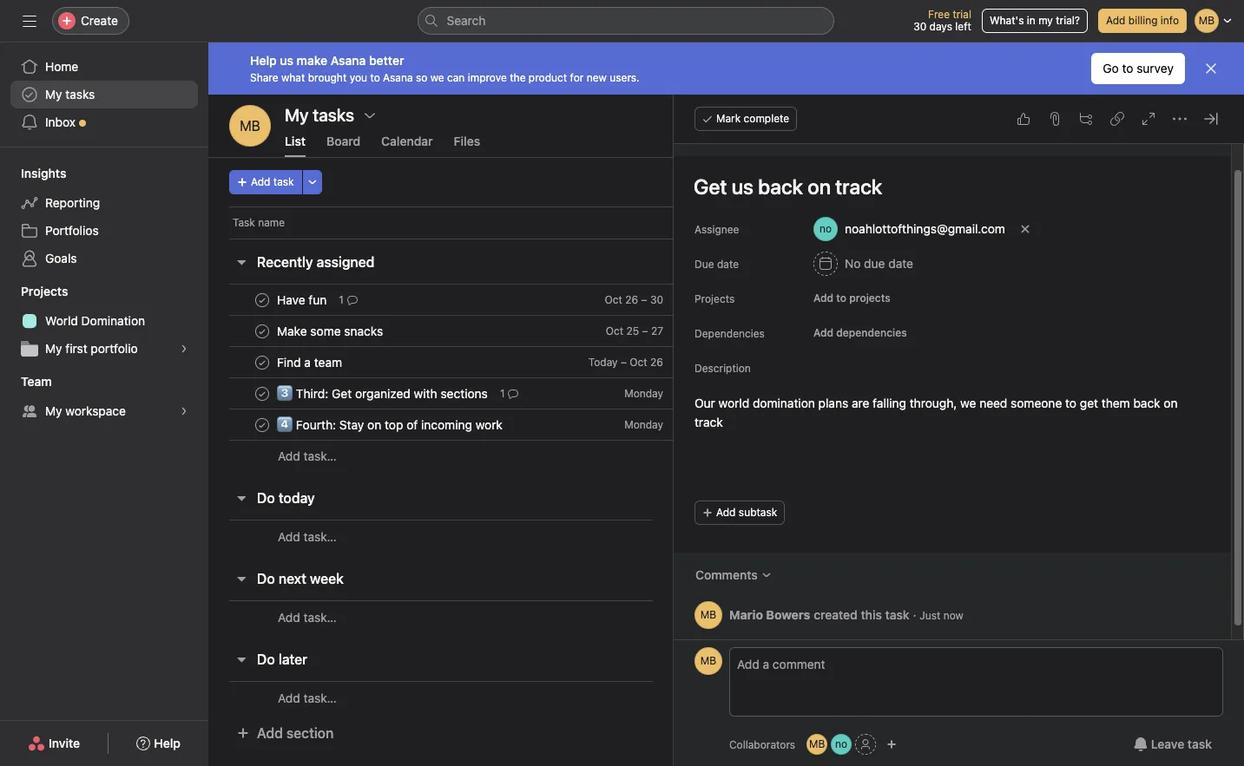 Task type: describe. For each thing, give the bounding box(es) containing it.
add billing info button
[[1099, 9, 1187, 33]]

0 likes. click to like this task image
[[1017, 112, 1031, 126]]

list link
[[285, 134, 306, 157]]

you
[[350, 71, 367, 84]]

domination
[[753, 396, 815, 411]]

recently
[[257, 254, 313, 270]]

my first portfolio link
[[10, 335, 198, 363]]

add task button
[[229, 170, 302, 195]]

left
[[956, 20, 972, 33]]

to inside button
[[837, 292, 847, 305]]

through,
[[910, 396, 957, 411]]

someone
[[1011, 396, 1062, 411]]

completed image for today – oct 26
[[252, 352, 273, 373]]

name
[[258, 216, 285, 229]]

help button
[[125, 729, 192, 760]]

recently assigned button
[[257, 247, 375, 278]]

complete
[[744, 112, 790, 125]]

go to survey button
[[1092, 53, 1186, 84]]

info
[[1161, 14, 1179, 27]]

files link
[[454, 134, 480, 157]]

reporting
[[45, 195, 100, 210]]

noahlottofthings@gmail.com
[[845, 221, 1006, 236]]

my for my tasks
[[45, 87, 62, 102]]

mario
[[730, 608, 763, 622]]

we inside our world domination plans are falling through, we need someone to get them back on track
[[961, 396, 977, 411]]

add up add section button
[[278, 691, 300, 706]]

reporting link
[[10, 189, 198, 217]]

add section
[[257, 726, 334, 742]]

collapse task list for this section image
[[234, 653, 248, 667]]

description
[[695, 362, 751, 375]]

2 add task… row from the top
[[208, 520, 738, 553]]

0 horizontal spatial date
[[717, 258, 739, 271]]

hide sidebar image
[[23, 14, 36, 28]]

add task… for add task… button related to 2nd 'add task…' row from the top
[[278, 529, 337, 544]]

do today button
[[257, 483, 315, 514]]

collapse task list for this section image for recently assigned
[[234, 255, 248, 269]]

task left ·
[[885, 608, 910, 622]]

mario bowers link
[[730, 608, 811, 622]]

add task… button for second 'add task…' row from the bottom of the page
[[278, 608, 337, 627]]

3️⃣ Third: Get organized with sections text field
[[274, 385, 493, 403]]

header recently assigned tree grid
[[208, 284, 738, 472]]

full screen image
[[1142, 112, 1156, 126]]

completed image for oct 25 – 27
[[252, 321, 273, 342]]

today
[[589, 356, 618, 369]]

dismiss image
[[1205, 62, 1219, 76]]

go to survey
[[1103, 61, 1174, 76]]

noahlottofthings@gmail.com button
[[806, 214, 1014, 245]]

collapse task list for this section image for do next week
[[234, 572, 248, 586]]

portfolios
[[45, 223, 99, 238]]

30 inside have fun cell
[[650, 294, 664, 307]]

task for leave
[[1188, 737, 1212, 752]]

see details, my workspace image
[[179, 406, 189, 417]]

main content inside get us back on track dialog
[[674, 118, 1232, 651]]

brought
[[308, 71, 347, 84]]

4️⃣ fourth: stay on top of incoming work cell
[[208, 409, 675, 441]]

no
[[845, 256, 861, 271]]

product
[[529, 71, 567, 84]]

our world domination plans are falling through, we need someone to get them back on track
[[695, 396, 1181, 430]]

find a team cell
[[208, 347, 675, 379]]

on
[[1164, 396, 1178, 411]]

my
[[1039, 14, 1053, 27]]

task name
[[233, 216, 285, 229]]

now
[[944, 609, 964, 622]]

calendar link
[[381, 134, 433, 157]]

completed checkbox for oct 25
[[252, 321, 273, 342]]

team
[[21, 374, 52, 389]]

do for do next week
[[257, 571, 275, 587]]

assignee
[[695, 223, 739, 236]]

task… for add task… button associated with fourth 'add task…' row from the bottom
[[304, 449, 337, 464]]

completed image for the 4️⃣ fourth: stay on top of incoming work text field
[[252, 415, 273, 436]]

to inside our world domination plans are falling through, we need someone to get them back on track
[[1066, 396, 1077, 411]]

task… for add task… button related to 2nd 'add task…' row from the top
[[304, 529, 337, 544]]

get us back on track dialog
[[674, 95, 1245, 767]]

3️⃣ third: get organized with sections cell
[[208, 378, 675, 410]]

row containing today
[[208, 347, 738, 379]]

add subtask image
[[1080, 112, 1093, 126]]

completed image for 3️⃣ third: get organized with sections 'text box'
[[252, 383, 273, 404]]

4 add task… row from the top
[[208, 682, 738, 715]]

make
[[297, 53, 328, 67]]

what's in my trial?
[[990, 14, 1080, 27]]

1 add task… row from the top
[[208, 440, 738, 472]]

projects inside projects dropdown button
[[21, 284, 68, 299]]

section
[[286, 726, 334, 742]]

leave task
[[1151, 737, 1212, 752]]

due
[[864, 256, 885, 271]]

we inside help us make asana better share what brought you to asana so we can improve the product for new users.
[[431, 71, 444, 84]]

more actions image
[[307, 177, 318, 188]]

add left projects
[[814, 292, 834, 305]]

home
[[45, 59, 78, 74]]

task for this
[[743, 129, 766, 144]]

oct 26 – 30
[[605, 294, 664, 307]]

1 for the have fun text field
[[339, 293, 344, 306]]

add to projects button
[[806, 287, 899, 311]]

get
[[1080, 396, 1099, 411]]

banner containing help us make asana better
[[208, 43, 1245, 95]]

·
[[913, 608, 917, 622]]

improve
[[468, 71, 507, 84]]

add up task name
[[251, 175, 271, 188]]

close details image
[[1205, 112, 1219, 126]]

collapse task list for this section image for do today
[[234, 492, 248, 505]]

trial?
[[1056, 14, 1080, 27]]

completed checkbox for the find a team text field
[[252, 352, 273, 373]]

back
[[1134, 396, 1161, 411]]

what's in my trial? button
[[982, 9, 1088, 33]]

help for help us make asana better share what brought you to asana so we can improve the product for new users.
[[250, 53, 277, 67]]

my tasks link
[[10, 81, 198, 109]]

inbox link
[[10, 109, 198, 136]]

add left the section
[[257, 726, 283, 742]]

list
[[285, 134, 306, 149]]

add task… button for 2nd 'add task…' row from the top
[[278, 528, 337, 547]]

make some snacks cell
[[208, 315, 675, 347]]

later
[[279, 652, 308, 668]]

oct for oct 25 – 27
[[606, 325, 624, 338]]

days
[[930, 20, 953, 33]]

add dependencies button
[[806, 321, 915, 346]]

my for my workspace
[[45, 404, 62, 419]]

do next week
[[257, 571, 344, 587]]

subtask
[[739, 506, 778, 519]]

– inside 'find a team' cell
[[621, 356, 627, 369]]

first
[[65, 341, 87, 356]]

add down add to projects button at the right top of the page
[[814, 327, 834, 340]]

completed checkbox for 3️⃣ third: get organized with sections 'text box'
[[252, 383, 273, 404]]

monday for 4️⃣ fourth: stay on top of incoming work cell
[[625, 419, 664, 432]]

insights
[[21, 166, 66, 181]]

world domination link
[[10, 307, 198, 335]]

add task… for first 'add task…' row from the bottom of the page's add task… button
[[278, 691, 337, 706]]

oct 25 – 27
[[606, 325, 664, 338]]

just
[[920, 609, 941, 622]]

share
[[250, 71, 278, 84]]

board link
[[327, 134, 361, 157]]

visible
[[782, 129, 817, 144]]

dependencies
[[837, 327, 907, 340]]

files
[[454, 134, 480, 149]]

add or remove collaborators image
[[887, 740, 897, 750]]

plans
[[819, 396, 849, 411]]

have fun cell
[[208, 284, 675, 316]]

projects inside get us back on track dialog
[[695, 293, 735, 306]]

my tasks
[[45, 87, 95, 102]]

collaborators
[[730, 739, 796, 752]]

row containing oct 25
[[208, 315, 738, 347]]

add dependencies
[[814, 327, 907, 340]]

this task is visible to its collaborators.
[[716, 129, 929, 144]]

monday for 3️⃣ third: get organized with sections cell
[[625, 387, 664, 400]]

add inside "button"
[[1106, 14, 1126, 27]]

remove assignee image
[[1020, 224, 1031, 234]]

due date
[[695, 258, 739, 271]]

survey
[[1137, 61, 1174, 76]]



Task type: vqa. For each thing, say whether or not it's contained in the screenshot.
0 likes. Click to like this message comment icon
no



Task type: locate. For each thing, give the bounding box(es) containing it.
– inside have fun cell
[[641, 294, 648, 307]]

what's
[[990, 14, 1024, 27]]

oct inside 'find a team' cell
[[630, 356, 648, 369]]

0 vertical spatial monday
[[625, 387, 664, 400]]

add down do today
[[278, 529, 300, 544]]

date
[[889, 256, 914, 271], [717, 258, 739, 271]]

copy task link image
[[1111, 112, 1125, 126]]

Completed checkbox
[[252, 290, 273, 310], [252, 321, 273, 342]]

– left 27
[[642, 325, 648, 338]]

monday down today – oct 26
[[625, 387, 664, 400]]

invite
[[49, 736, 80, 751]]

us
[[280, 53, 294, 67]]

workspace
[[65, 404, 126, 419]]

completed checkbox left make some snacks text field
[[252, 321, 273, 342]]

4 add task… from the top
[[278, 691, 337, 706]]

add task
[[251, 175, 294, 188]]

26 inside have fun cell
[[626, 294, 638, 307]]

add task… button down do next week
[[278, 608, 337, 627]]

add task… button for fourth 'add task…' row from the bottom
[[278, 447, 337, 466]]

team button
[[0, 373, 52, 391]]

oct left 25
[[606, 325, 624, 338]]

we left need
[[961, 396, 977, 411]]

1 vertical spatial completed checkbox
[[252, 321, 273, 342]]

0 horizontal spatial 30
[[650, 294, 664, 307]]

show options image
[[363, 109, 377, 122]]

my workspace
[[45, 404, 126, 419]]

1 horizontal spatial 1 button
[[497, 385, 522, 403]]

– for 30
[[641, 294, 648, 307]]

1 vertical spatial 26
[[651, 356, 664, 369]]

completed checkbox left the have fun text field
[[252, 290, 273, 310]]

1 inside 3️⃣ third: get organized with sections cell
[[500, 387, 505, 400]]

projects down due date
[[695, 293, 735, 306]]

Make some snacks text field
[[274, 323, 388, 340]]

task… inside header recently assigned tree grid
[[304, 449, 337, 464]]

– inside make some snacks cell
[[642, 325, 648, 338]]

so
[[416, 71, 428, 84]]

task right leave
[[1188, 737, 1212, 752]]

collapse task list for this section image left next
[[234, 572, 248, 586]]

add task… down do next week
[[278, 610, 337, 625]]

the
[[510, 71, 526, 84]]

2 completed image from the top
[[252, 415, 273, 436]]

oct down oct 25 – 27
[[630, 356, 648, 369]]

30 inside the free trial 30 days left
[[914, 20, 927, 33]]

add task… down today
[[278, 529, 337, 544]]

oct inside have fun cell
[[605, 294, 623, 307]]

do for do later
[[257, 652, 275, 668]]

collapse task list for this section image down task
[[234, 255, 248, 269]]

monday inside 3️⃣ third: get organized with sections cell
[[625, 387, 664, 400]]

1 vertical spatial help
[[154, 736, 181, 751]]

1 vertical spatial my
[[45, 341, 62, 356]]

completed image
[[252, 290, 273, 310], [252, 321, 273, 342], [252, 352, 273, 373]]

is
[[769, 129, 779, 144]]

help inside help us make asana better share what brought you to asana so we can improve the product for new users.
[[250, 53, 277, 67]]

completed image
[[252, 383, 273, 404], [252, 415, 273, 436]]

1 vertical spatial 1 button
[[497, 385, 522, 403]]

task down mark complete
[[743, 129, 766, 144]]

oct for oct 26 – 30
[[605, 294, 623, 307]]

no
[[836, 738, 848, 751]]

3 completed image from the top
[[252, 352, 273, 373]]

add task… button up today
[[278, 447, 337, 466]]

see details, my first portfolio image
[[179, 344, 189, 354]]

task for add
[[273, 175, 294, 188]]

completed image left the find a team text field
[[252, 352, 273, 373]]

2 add task… button from the top
[[278, 528, 337, 547]]

attachments: add a file to this task, get us back on track image
[[1048, 112, 1062, 126]]

task… for second 'add task…' row from the bottom of the page's add task… button
[[304, 610, 337, 625]]

1 vertical spatial completed image
[[252, 321, 273, 342]]

users.
[[610, 71, 640, 84]]

add task… up today
[[278, 449, 337, 464]]

do today
[[257, 491, 315, 506]]

0 vertical spatial oct
[[605, 294, 623, 307]]

1 vertical spatial –
[[642, 325, 648, 338]]

3 do from the top
[[257, 652, 275, 668]]

Have fun text field
[[274, 291, 332, 309]]

we right so
[[431, 71, 444, 84]]

add task… button for first 'add task…' row from the bottom of the page
[[278, 689, 337, 708]]

2 completed image from the top
[[252, 321, 273, 342]]

add task… up the section
[[278, 691, 337, 706]]

completed checkbox for oct 26
[[252, 290, 273, 310]]

collapse task list for this section image
[[234, 255, 248, 269], [234, 492, 248, 505], [234, 572, 248, 586]]

2 vertical spatial do
[[257, 652, 275, 668]]

projects up world
[[21, 284, 68, 299]]

add task…
[[278, 449, 337, 464], [278, 529, 337, 544], [278, 610, 337, 625], [278, 691, 337, 706]]

add inside header recently assigned tree grid
[[278, 449, 300, 464]]

4 add task… button from the top
[[278, 689, 337, 708]]

1 vertical spatial completed image
[[252, 415, 273, 436]]

teams element
[[0, 367, 208, 429]]

0 vertical spatial 26
[[626, 294, 638, 307]]

1 button inside 3️⃣ third: get organized with sections cell
[[497, 385, 522, 403]]

0 horizontal spatial 1
[[339, 293, 344, 306]]

projects button
[[0, 283, 68, 301]]

my
[[45, 87, 62, 102], [45, 341, 62, 356], [45, 404, 62, 419]]

Find a team text field
[[274, 354, 347, 371]]

2 vertical spatial completed checkbox
[[252, 415, 273, 436]]

1 horizontal spatial 30
[[914, 20, 927, 33]]

4️⃣ Fourth: Stay on top of incoming work text field
[[274, 416, 508, 434]]

completed image inside 'find a team' cell
[[252, 352, 273, 373]]

more actions for this task image
[[1173, 112, 1187, 126]]

calendar
[[381, 134, 433, 149]]

2 completed checkbox from the top
[[252, 321, 273, 342]]

monday row
[[208, 409, 738, 441]]

1 vertical spatial do
[[257, 571, 275, 587]]

26 inside 'find a team' cell
[[651, 356, 664, 369]]

2 vertical spatial completed image
[[252, 352, 273, 373]]

date inside dropdown button
[[889, 256, 914, 271]]

add down next
[[278, 610, 300, 625]]

mario bowers created this task · just now
[[730, 608, 964, 622]]

– right today at top
[[621, 356, 627, 369]]

created
[[814, 608, 858, 622]]

25
[[627, 325, 639, 338]]

1 completed image from the top
[[252, 290, 273, 310]]

my down 'team'
[[45, 404, 62, 419]]

do right collapse task list for this section image
[[257, 652, 275, 668]]

3 add task… from the top
[[278, 610, 337, 625]]

monday inside 4️⃣ fourth: stay on top of incoming work cell
[[625, 419, 664, 432]]

add task… for add task… button associated with fourth 'add task…' row from the bottom
[[278, 449, 337, 464]]

row
[[229, 238, 674, 240], [208, 284, 738, 316], [208, 315, 738, 347], [208, 347, 738, 379], [208, 378, 738, 410]]

do inside button
[[257, 571, 275, 587]]

26 up 25
[[626, 294, 638, 307]]

global element
[[0, 43, 208, 147]]

mark
[[717, 112, 741, 125]]

no button
[[831, 735, 852, 756]]

help for help
[[154, 736, 181, 751]]

3 my from the top
[[45, 404, 62, 419]]

2 collapse task list for this section image from the top
[[234, 492, 248, 505]]

completed checkbox inside 4️⃣ fourth: stay on top of incoming work cell
[[252, 415, 273, 436]]

2 my from the top
[[45, 341, 62, 356]]

1 add task… from the top
[[278, 449, 337, 464]]

completed checkbox inside make some snacks cell
[[252, 321, 273, 342]]

collapse task list for this section image left do today
[[234, 492, 248, 505]]

mark complete
[[717, 112, 790, 125]]

2 vertical spatial –
[[621, 356, 627, 369]]

add left "billing" at right top
[[1106, 14, 1126, 27]]

0 vertical spatial 30
[[914, 20, 927, 33]]

30 left days
[[914, 20, 927, 33]]

1 vertical spatial 1
[[500, 387, 505, 400]]

add task… button
[[278, 447, 337, 466], [278, 528, 337, 547], [278, 608, 337, 627], [278, 689, 337, 708]]

1 button for the have fun text field
[[335, 291, 361, 309]]

banner
[[208, 43, 1245, 95]]

add task… row
[[208, 440, 738, 472], [208, 520, 738, 553], [208, 601, 738, 634], [208, 682, 738, 715]]

1 completed checkbox from the top
[[252, 352, 273, 373]]

oct inside make some snacks cell
[[606, 325, 624, 338]]

do left next
[[257, 571, 275, 587]]

falling
[[873, 396, 907, 411]]

add subtask button
[[695, 501, 785, 525]]

leave task button
[[1123, 730, 1224, 761]]

add task… for second 'add task…' row from the bottom of the page's add task… button
[[278, 610, 337, 625]]

world
[[719, 396, 750, 411]]

3 add task… button from the top
[[278, 608, 337, 627]]

free trial 30 days left
[[914, 8, 972, 33]]

1 my from the top
[[45, 87, 62, 102]]

world
[[45, 314, 78, 328]]

to left projects
[[837, 292, 847, 305]]

2 vertical spatial my
[[45, 404, 62, 419]]

– up oct 25 – 27
[[641, 294, 648, 307]]

tasks
[[65, 87, 95, 102]]

1 horizontal spatial 26
[[651, 356, 664, 369]]

1 horizontal spatial date
[[889, 256, 914, 271]]

do
[[257, 491, 275, 506], [257, 571, 275, 587], [257, 652, 275, 668]]

main content
[[674, 118, 1232, 651]]

26 down 27
[[651, 356, 664, 369]]

insights element
[[0, 158, 208, 276]]

goals link
[[10, 245, 198, 273]]

my left "tasks" at left
[[45, 87, 62, 102]]

create
[[81, 13, 118, 28]]

to left its
[[821, 129, 832, 144]]

Task Name text field
[[683, 167, 1211, 207]]

invite button
[[17, 729, 91, 760]]

1 up monday row
[[500, 387, 505, 400]]

1 do from the top
[[257, 491, 275, 506]]

2 do from the top
[[257, 571, 275, 587]]

mb inside main content
[[701, 609, 717, 622]]

today
[[279, 491, 315, 506]]

my inside global element
[[45, 87, 62, 102]]

– for 27
[[642, 325, 648, 338]]

add task… button down today
[[278, 528, 337, 547]]

to left the get
[[1066, 396, 1077, 411]]

my workspace link
[[10, 398, 198, 426]]

projects
[[850, 292, 891, 305]]

2 completed checkbox from the top
[[252, 383, 273, 404]]

add billing info
[[1106, 14, 1179, 27]]

0 vertical spatial 1 button
[[335, 291, 361, 309]]

add up do today
[[278, 449, 300, 464]]

due
[[695, 258, 714, 271]]

task… up week
[[304, 529, 337, 544]]

board
[[327, 134, 361, 149]]

oct
[[605, 294, 623, 307], [606, 325, 624, 338], [630, 356, 648, 369]]

do later button
[[257, 644, 308, 676]]

1 vertical spatial oct
[[606, 325, 624, 338]]

4 task… from the top
[[304, 691, 337, 706]]

Completed checkbox
[[252, 352, 273, 373], [252, 383, 273, 404], [252, 415, 273, 436]]

world domination
[[45, 314, 145, 328]]

this
[[716, 129, 739, 144]]

completed checkbox inside 'find a team' cell
[[252, 352, 273, 373]]

completed image inside 3️⃣ third: get organized with sections cell
[[252, 383, 273, 404]]

1 vertical spatial collapse task list for this section image
[[234, 492, 248, 505]]

1 horizontal spatial we
[[961, 396, 977, 411]]

1 horizontal spatial help
[[250, 53, 277, 67]]

add left subtask
[[717, 506, 736, 519]]

projects
[[21, 284, 68, 299], [695, 293, 735, 306]]

my tasks
[[285, 105, 354, 125]]

3 completed checkbox from the top
[[252, 415, 273, 436]]

insights button
[[0, 165, 66, 182]]

completed checkbox inside 3️⃣ third: get organized with sections cell
[[252, 383, 273, 404]]

recently assigned
[[257, 254, 375, 270]]

task… up today
[[304, 449, 337, 464]]

0 horizontal spatial 26
[[626, 294, 638, 307]]

1 button inside have fun cell
[[335, 291, 361, 309]]

0 vertical spatial completed image
[[252, 383, 273, 404]]

do left today
[[257, 491, 275, 506]]

create button
[[52, 7, 129, 35]]

task… up the section
[[304, 691, 337, 706]]

0 vertical spatial help
[[250, 53, 277, 67]]

1 collapse task list for this section image from the top
[[234, 255, 248, 269]]

completed image for oct 26 – 30
[[252, 290, 273, 310]]

inbox
[[45, 115, 76, 129]]

main content containing this task is visible to its collaborators.
[[674, 118, 1232, 651]]

0 vertical spatial –
[[641, 294, 648, 307]]

today – oct 26
[[589, 356, 664, 369]]

–
[[641, 294, 648, 307], [642, 325, 648, 338], [621, 356, 627, 369]]

1 for 3️⃣ third: get organized with sections 'text box'
[[500, 387, 505, 400]]

1 button for 3️⃣ third: get organized with sections 'text box'
[[497, 385, 522, 403]]

1 horizontal spatial 1
[[500, 387, 505, 400]]

0 vertical spatial completed image
[[252, 290, 273, 310]]

1
[[339, 293, 344, 306], [500, 387, 505, 400]]

0 vertical spatial we
[[431, 71, 444, 84]]

trial
[[953, 8, 972, 21]]

to inside button
[[1123, 61, 1134, 76]]

task left more actions "icon"
[[273, 175, 294, 188]]

1 add task… button from the top
[[278, 447, 337, 466]]

comments button
[[684, 560, 783, 591]]

1 completed image from the top
[[252, 383, 273, 404]]

0 horizontal spatial projects
[[21, 284, 68, 299]]

to right the go
[[1123, 61, 1134, 76]]

new
[[587, 71, 607, 84]]

0 vertical spatial my
[[45, 87, 62, 102]]

completed image inside 4️⃣ fourth: stay on top of incoming work cell
[[252, 415, 273, 436]]

to right you
[[370, 71, 380, 84]]

collaborators.
[[852, 129, 929, 144]]

go
[[1103, 61, 1119, 76]]

2 vertical spatial collapse task list for this section image
[[234, 572, 248, 586]]

30 up 27
[[650, 294, 664, 307]]

0 vertical spatial completed checkbox
[[252, 290, 273, 310]]

3 add task… row from the top
[[208, 601, 738, 634]]

0 horizontal spatial we
[[431, 71, 444, 84]]

billing
[[1129, 14, 1158, 27]]

2 vertical spatial oct
[[630, 356, 648, 369]]

3 task… from the top
[[304, 610, 337, 625]]

task
[[233, 216, 255, 229]]

need
[[980, 396, 1008, 411]]

0 horizontal spatial help
[[154, 736, 181, 751]]

completed image inside have fun cell
[[252, 290, 273, 310]]

0 vertical spatial completed checkbox
[[252, 352, 273, 373]]

add a task to this section image
[[316, 653, 330, 667]]

1 vertical spatial we
[[961, 396, 977, 411]]

task
[[743, 129, 766, 144], [273, 175, 294, 188], [885, 608, 910, 622], [1188, 737, 1212, 752]]

do later
[[257, 652, 308, 668]]

my for my first portfolio
[[45, 341, 62, 356]]

0 vertical spatial do
[[257, 491, 275, 506]]

completed image left the have fun text field
[[252, 290, 273, 310]]

my inside teams element
[[45, 404, 62, 419]]

1 vertical spatial monday
[[625, 419, 664, 432]]

completed image inside make some snacks cell
[[252, 321, 273, 342]]

oct up oct 25 – 27
[[605, 294, 623, 307]]

1 inside have fun cell
[[339, 293, 344, 306]]

0 horizontal spatial 1 button
[[335, 291, 361, 309]]

completed image left make some snacks text field
[[252, 321, 273, 342]]

my inside projects "element"
[[45, 341, 62, 356]]

1 horizontal spatial projects
[[695, 293, 735, 306]]

do next week button
[[257, 564, 344, 595]]

1 task… from the top
[[304, 449, 337, 464]]

to inside help us make asana better share what brought you to asana so we can improve the product for new users.
[[370, 71, 380, 84]]

do for do today
[[257, 491, 275, 506]]

completed checkbox inside have fun cell
[[252, 290, 273, 310]]

2 monday from the top
[[625, 419, 664, 432]]

add task… button up the section
[[278, 689, 337, 708]]

we
[[431, 71, 444, 84], [961, 396, 977, 411]]

completed checkbox for the 4️⃣ fourth: stay on top of incoming work text field
[[252, 415, 273, 436]]

add task… inside header recently assigned tree grid
[[278, 449, 337, 464]]

can
[[447, 71, 465, 84]]

2 task… from the top
[[304, 529, 337, 544]]

add
[[1106, 14, 1126, 27], [251, 175, 271, 188], [814, 292, 834, 305], [814, 327, 834, 340], [278, 449, 300, 464], [717, 506, 736, 519], [278, 529, 300, 544], [278, 610, 300, 625], [278, 691, 300, 706], [257, 726, 283, 742]]

1 monday from the top
[[625, 387, 664, 400]]

1 vertical spatial completed checkbox
[[252, 383, 273, 404]]

1 vertical spatial 30
[[650, 294, 664, 307]]

2 add task… from the top
[[278, 529, 337, 544]]

task name row
[[208, 207, 738, 239]]

monday left the track
[[625, 419, 664, 432]]

0 vertical spatial 1
[[339, 293, 344, 306]]

task… down week
[[304, 610, 337, 625]]

1 button up make some snacks text field
[[335, 291, 361, 309]]

assigned
[[317, 254, 375, 270]]

1 button up monday row
[[497, 385, 522, 403]]

search list box
[[417, 7, 834, 35]]

3 collapse task list for this section image from the top
[[234, 572, 248, 586]]

1 up make some snacks text field
[[339, 293, 344, 306]]

1 completed checkbox from the top
[[252, 290, 273, 310]]

my left first
[[45, 341, 62, 356]]

projects element
[[0, 276, 208, 367]]

task… for first 'add task…' row from the bottom of the page's add task… button
[[304, 691, 337, 706]]

mark complete button
[[695, 107, 797, 131]]

dependencies
[[695, 327, 765, 340]]

home link
[[10, 53, 198, 81]]

0 vertical spatial collapse task list for this section image
[[234, 255, 248, 269]]

help inside dropdown button
[[154, 736, 181, 751]]



